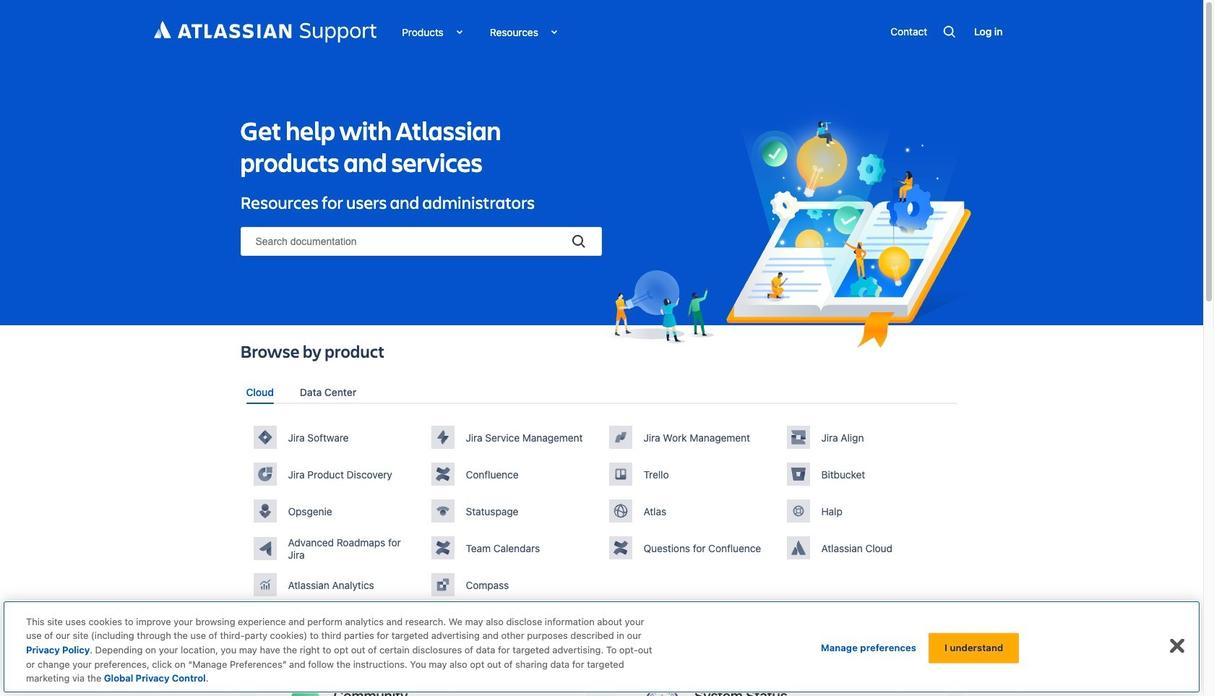 Task type: locate. For each thing, give the bounding box(es) containing it.
1 tab from the left
[[240, 380, 280, 404]]

0 horizontal spatial tab
[[240, 380, 280, 404]]

2 tab from the left
[[294, 380, 362, 404]]

tab
[[240, 380, 280, 404], [294, 380, 362, 404]]

global hero small people image
[[602, 270, 714, 343]]

tab list
[[240, 380, 963, 404]]

1 horizontal spatial tab
[[294, 380, 362, 404]]

search image
[[570, 233, 587, 250]]

atlassian logo image
[[154, 21, 377, 43]]



Task type: vqa. For each thing, say whether or not it's contained in the screenshot.
the rightmost Are
no



Task type: describe. For each thing, give the bounding box(es) containing it.
global hero book people image
[[721, 94, 981, 354]]

products image
[[444, 23, 461, 40]]

privacy alert dialog
[[3, 601, 1201, 693]]

Search site content search field
[[240, 227, 602, 256]]

search page image
[[942, 24, 958, 40]]

resources dropdown image
[[538, 23, 556, 40]]



